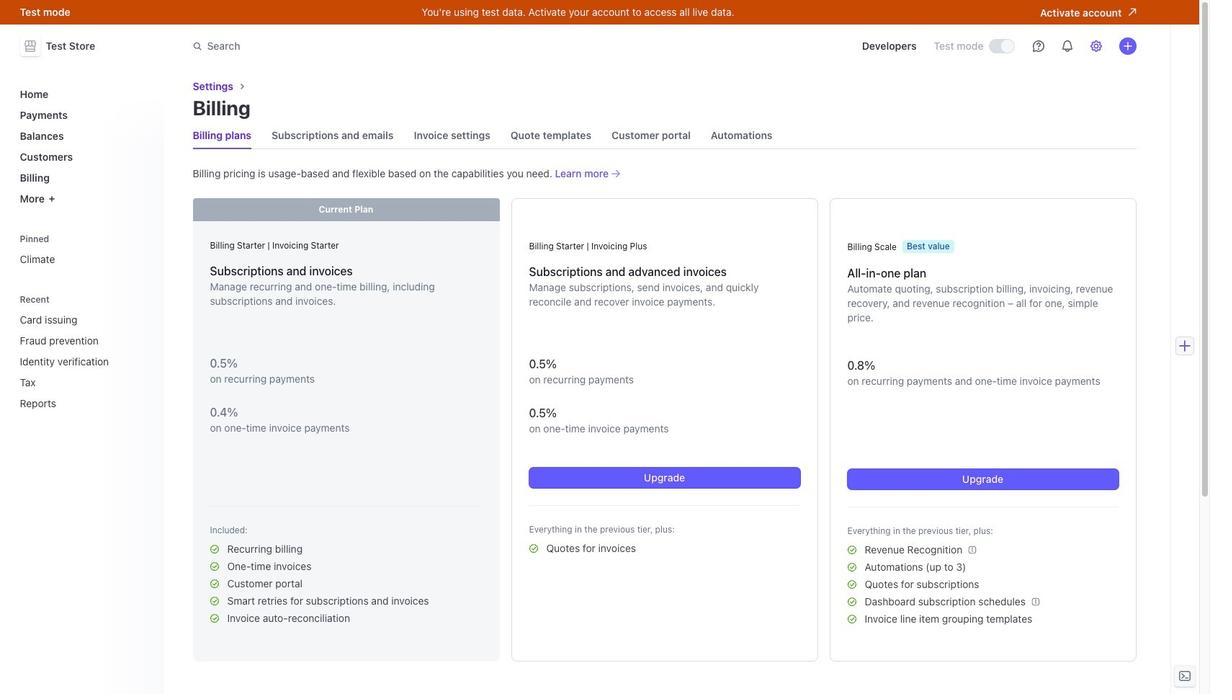 Task type: describe. For each thing, give the bounding box(es) containing it.
Search text field
[[184, 33, 591, 59]]

settings image
[[1091, 40, 1102, 52]]

notifications image
[[1062, 40, 1074, 52]]

pinned element
[[14, 229, 155, 271]]

clear history image
[[141, 295, 150, 304]]

edit pins image
[[141, 235, 150, 243]]



Task type: vqa. For each thing, say whether or not it's contained in the screenshot.
svg Image
no



Task type: locate. For each thing, give the bounding box(es) containing it.
recent element
[[14, 289, 155, 415], [14, 308, 155, 415]]

help image
[[1033, 40, 1045, 52]]

2 recent element from the top
[[14, 308, 155, 415]]

1 recent element from the top
[[14, 289, 155, 415]]

tab list
[[193, 123, 1137, 149]]

None search field
[[184, 33, 591, 59]]

core navigation links element
[[14, 82, 155, 210]]

Test mode checkbox
[[990, 40, 1014, 53]]



